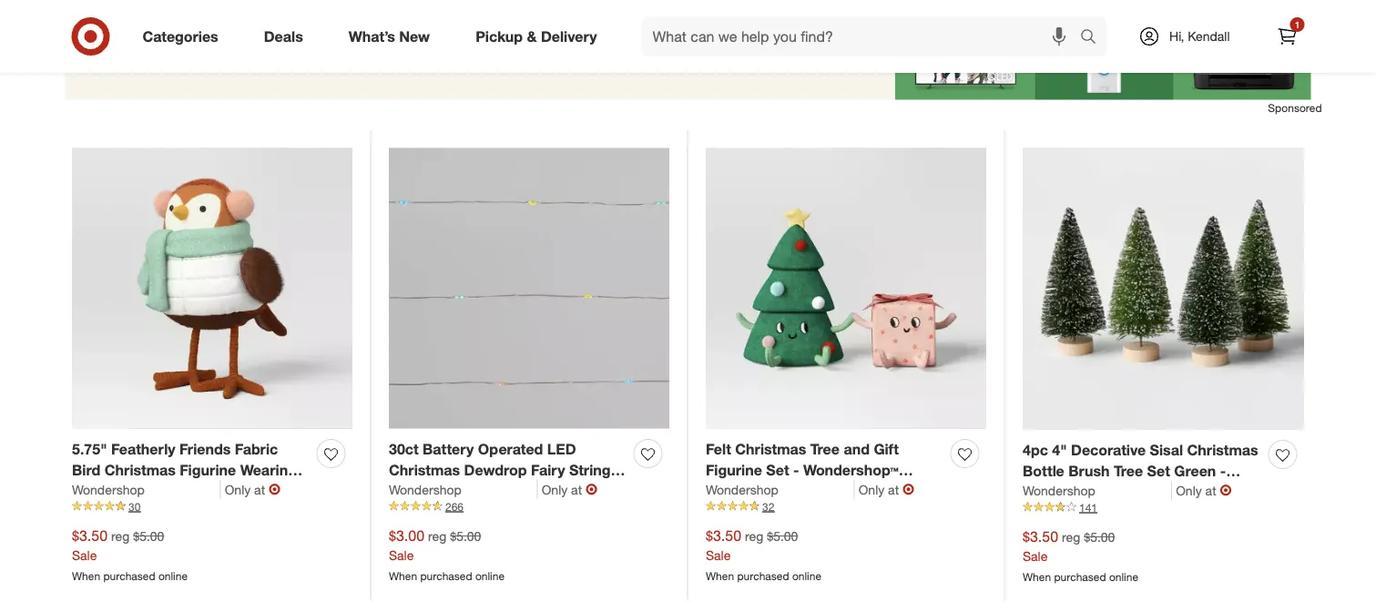 Task type: locate. For each thing, give the bounding box(es) containing it.
- up 141 link
[[1220, 462, 1226, 480]]

purchased
[[103, 569, 155, 583], [420, 569, 472, 583], [737, 569, 789, 583], [1054, 570, 1106, 583]]

5.75" featherly friends fabric bird christmas figurine wearing white vest and green scarf - wondershop™ brown link
[[72, 439, 310, 520]]

4pc 4" decorative sisal christmas bottle brush tree set green - wondershop™
[[1023, 441, 1259, 501]]

at
[[254, 481, 265, 497], [571, 481, 582, 497], [888, 481, 899, 497], [1206, 482, 1217, 498]]

and
[[844, 440, 870, 458], [149, 482, 175, 500]]

¬ for felt christmas tree and gift figurine set - wondershop™ green/pink
[[903, 480, 915, 498]]

green down sisal
[[1174, 462, 1216, 480]]

at down wearing
[[254, 481, 265, 497]]

1 horizontal spatial set
[[1147, 462, 1170, 480]]

only at ¬ for and
[[859, 480, 915, 498]]

sale down $3.00
[[389, 547, 414, 563]]

reg
[[111, 528, 130, 544], [428, 528, 447, 544], [745, 528, 764, 544], [1062, 529, 1081, 545]]

1 horizontal spatial green
[[1174, 462, 1216, 480]]

0 horizontal spatial green
[[179, 482, 221, 500]]

only at ¬
[[225, 480, 281, 498], [542, 480, 598, 498], [859, 480, 915, 498], [1176, 481, 1232, 499]]

- inside 5.75" featherly friends fabric bird christmas figurine wearing white vest and green scarf - wondershop™ brown
[[267, 482, 273, 500]]

new
[[399, 27, 430, 45]]

4pc 4" decorative sisal christmas bottle brush tree set green - wondershop™ link
[[1023, 440, 1262, 501]]

tree inside 4pc 4" decorative sisal christmas bottle brush tree set green - wondershop™
[[1114, 462, 1143, 480]]

wondershop™
[[803, 461, 899, 479], [1023, 483, 1118, 501], [72, 503, 167, 520], [389, 503, 484, 520]]

0 horizontal spatial and
[[149, 482, 175, 500]]

$3.50 for 5.75" featherly friends fabric bird christmas figurine wearing white vest and green scarf - wondershop™ brown
[[72, 527, 108, 544]]

0 horizontal spatial tree
[[811, 440, 840, 458]]

4pc 4" decorative sisal christmas bottle brush tree set green - wondershop™ image
[[1023, 148, 1304, 429], [1023, 148, 1304, 429]]

online for green/pink
[[792, 569, 822, 583]]

wondershop link up 266
[[389, 480, 538, 499]]

wondershop for christmas
[[72, 481, 145, 497]]

$3.50 reg $5.00 sale when purchased online
[[72, 527, 188, 583], [706, 527, 822, 583], [1023, 528, 1139, 583]]

only at ¬ down string
[[542, 480, 598, 498]]

266
[[445, 500, 464, 513]]

green
[[1174, 462, 1216, 480], [179, 482, 221, 500]]

purchased inside $3.00 reg $5.00 sale when purchased online
[[420, 569, 472, 583]]

online down 266 link
[[475, 569, 505, 583]]

sale inside $3.00 reg $5.00 sale when purchased online
[[389, 547, 414, 563]]

1 horizontal spatial $3.50
[[706, 527, 742, 544]]

1 horizontal spatial tree
[[1114, 462, 1143, 480]]

0 horizontal spatial $3.50 reg $5.00 sale when purchased online
[[72, 527, 188, 583]]

purchased down 32
[[737, 569, 789, 583]]

online down brown
[[158, 569, 188, 583]]

at for sisal
[[1206, 482, 1217, 498]]

tree
[[811, 440, 840, 458], [1114, 462, 1143, 480]]

wondershop down bottle
[[1023, 482, 1096, 498]]

wondershop link up 32
[[706, 480, 855, 499]]

christmas up green/pink
[[735, 440, 807, 458]]

only at ¬ down gift
[[859, 480, 915, 498]]

reg down 30
[[111, 528, 130, 544]]

$5.00 down 30
[[133, 528, 164, 544]]

32 link
[[706, 499, 987, 515]]

at up 141 link
[[1206, 482, 1217, 498]]

¬ up 141 link
[[1220, 481, 1232, 499]]

wondershop™ up 32 link
[[803, 461, 899, 479]]

at for fabric
[[254, 481, 265, 497]]

christmas inside 30ct battery operated led christmas dewdrop fairy string lights multicolor with silver wire - wondershop™
[[389, 461, 460, 479]]

$5.00 inside $3.00 reg $5.00 sale when purchased online
[[450, 528, 481, 544]]

only for fabric
[[225, 481, 251, 497]]

wondershop up 266
[[389, 481, 462, 497]]

4pc
[[1023, 441, 1048, 459]]

wondershop link up 30
[[72, 480, 221, 499]]

purchased for 4pc 4" decorative sisal christmas bottle brush tree set green - wondershop™
[[1054, 570, 1106, 583]]

pickup & delivery link
[[460, 16, 620, 56]]

only up 32 link
[[859, 481, 885, 497]]

- right wire
[[621, 482, 627, 500]]

figurine down friends
[[180, 461, 236, 479]]

0 vertical spatial and
[[844, 440, 870, 458]]

fairy
[[531, 461, 565, 479]]

online down 141 link
[[1109, 570, 1139, 583]]

0 vertical spatial green
[[1174, 462, 1216, 480]]

$3.50 down white
[[72, 527, 108, 544]]

wondershop
[[72, 481, 145, 497], [389, 481, 462, 497], [706, 481, 779, 497], [1023, 482, 1096, 498]]

0 horizontal spatial figurine
[[180, 461, 236, 479]]

online inside $3.00 reg $5.00 sale when purchased online
[[475, 569, 505, 583]]

- up 32 link
[[793, 461, 799, 479]]

and left gift
[[844, 440, 870, 458]]

¬
[[269, 480, 281, 498], [586, 480, 598, 498], [903, 480, 915, 498], [1220, 481, 1232, 499]]

only down fairy
[[542, 481, 568, 497]]

$3.00
[[389, 527, 425, 544]]

purchased down $3.00
[[420, 569, 472, 583]]

$5.00
[[133, 528, 164, 544], [450, 528, 481, 544], [767, 528, 798, 544], [1084, 529, 1115, 545]]

tree down "decorative"
[[1114, 462, 1143, 480]]

30 link
[[72, 499, 353, 515]]

wondershop™ inside felt christmas tree and gift figurine set - wondershop™ green/pink
[[803, 461, 899, 479]]

only for and
[[859, 481, 885, 497]]

$3.50
[[72, 527, 108, 544], [706, 527, 742, 544], [1023, 528, 1059, 545]]

wondershop link for figurine
[[706, 480, 855, 499]]

dewdrop
[[464, 461, 527, 479]]

pickup
[[476, 27, 523, 45]]

when
[[72, 569, 100, 583], [389, 569, 417, 583], [706, 569, 734, 583], [1023, 570, 1051, 583]]

brush
[[1069, 462, 1110, 480]]

$3.50 down bottle
[[1023, 528, 1059, 545]]

$5.00 down 141
[[1084, 529, 1115, 545]]

wondershop™ down lights
[[389, 503, 484, 520]]

reg down 32
[[745, 528, 764, 544]]

and right 30
[[149, 482, 175, 500]]

reg for 30ct battery operated led christmas dewdrop fairy string lights multicolor with silver wire - wondershop™
[[428, 528, 447, 544]]

$5.00 down 32
[[767, 528, 798, 544]]

christmas inside 4pc 4" decorative sisal christmas bottle brush tree set green - wondershop™
[[1187, 441, 1259, 459]]

30ct battery operated led christmas dewdrop fairy string lights multicolor with silver wire - wondershop™ link
[[389, 439, 627, 520]]

¬ for 4pc 4" decorative sisal christmas bottle brush tree set green - wondershop™
[[1220, 481, 1232, 499]]

5.75" featherly friends fabric bird christmas figurine wearing white vest and green scarf - wondershop™ brown
[[72, 440, 297, 520]]

christmas inside felt christmas tree and gift figurine set - wondershop™ green/pink
[[735, 440, 807, 458]]

wondershop down bird
[[72, 481, 145, 497]]

what's new link
[[333, 16, 453, 56]]

wondershop link up 141
[[1023, 481, 1173, 500]]

$3.50 reg $5.00 sale when purchased online for 4pc 4" decorative sisal christmas bottle brush tree set green - wondershop™
[[1023, 528, 1139, 583]]

wondershop™ down vest
[[72, 503, 167, 520]]

categories
[[143, 27, 218, 45]]

$5.00 down 266
[[450, 528, 481, 544]]

2 horizontal spatial $3.50
[[1023, 528, 1059, 545]]

green up brown
[[179, 482, 221, 500]]

sale down bottle
[[1023, 548, 1048, 564]]

christmas right sisal
[[1187, 441, 1259, 459]]

felt christmas tree and gift figurine set - wondershop™ green/pink image
[[706, 148, 987, 428], [706, 148, 987, 428]]

silver
[[543, 482, 581, 500]]

$5.00 for multicolor
[[450, 528, 481, 544]]

set up 32
[[766, 461, 789, 479]]

reg for felt christmas tree and gift figurine set - wondershop™ green/pink
[[745, 528, 764, 544]]

1 horizontal spatial and
[[844, 440, 870, 458]]

only
[[225, 481, 251, 497], [542, 481, 568, 497], [859, 481, 885, 497], [1176, 482, 1202, 498]]

purchased for felt christmas tree and gift figurine set - wondershop™ green/pink
[[737, 569, 789, 583]]

$3.50 reg $5.00 sale when purchased online down 32
[[706, 527, 822, 583]]

deals
[[264, 27, 303, 45]]

2 horizontal spatial $3.50 reg $5.00 sale when purchased online
[[1023, 528, 1139, 583]]

reg for 4pc 4" decorative sisal christmas bottle brush tree set green - wondershop™
[[1062, 529, 1081, 545]]

what's new
[[349, 27, 430, 45]]

30ct
[[389, 440, 419, 458]]

what's
[[349, 27, 395, 45]]

- down wearing
[[267, 482, 273, 500]]

at down gift
[[888, 481, 899, 497]]

only at ¬ for sisal
[[1176, 481, 1232, 499]]

christmas down featherly
[[104, 461, 176, 479]]

wondershop™ down the brush
[[1023, 483, 1118, 501]]

reg for 5.75" featherly friends fabric bird christmas figurine wearing white vest and green scarf - wondershop™ brown
[[111, 528, 130, 544]]

$3.50 reg $5.00 sale when purchased online for felt christmas tree and gift figurine set - wondershop™ green/pink
[[706, 527, 822, 583]]

$5.00 for green/pink
[[767, 528, 798, 544]]

figurine
[[180, 461, 236, 479], [706, 461, 762, 479]]

gift
[[874, 440, 899, 458]]

at for and
[[888, 481, 899, 497]]

online
[[158, 569, 188, 583], [475, 569, 505, 583], [792, 569, 822, 583], [1109, 570, 1139, 583]]

green inside 4pc 4" decorative sisal christmas bottle brush tree set green - wondershop™
[[1174, 462, 1216, 480]]

reg inside $3.00 reg $5.00 sale when purchased online
[[428, 528, 447, 544]]

purchased down 30
[[103, 569, 155, 583]]

set inside felt christmas tree and gift figurine set - wondershop™ green/pink
[[766, 461, 789, 479]]

tree left gift
[[811, 440, 840, 458]]

felt
[[706, 440, 731, 458]]

30
[[128, 500, 141, 513]]

christmas up lights
[[389, 461, 460, 479]]

¬ up 32 link
[[903, 480, 915, 498]]

30ct battery operated led christmas dewdrop fairy string lights multicolor with silver wire - wondershop™ image
[[389, 148, 670, 428], [389, 148, 670, 428]]

only at ¬ up 141 link
[[1176, 481, 1232, 499]]

when inside $3.00 reg $5.00 sale when purchased online
[[389, 569, 417, 583]]

deals link
[[248, 16, 326, 56]]

0 horizontal spatial set
[[766, 461, 789, 479]]

vest
[[116, 482, 145, 500]]

wondershop link
[[72, 480, 221, 499], [389, 480, 538, 499], [706, 480, 855, 499], [1023, 481, 1173, 500]]

set down sisal
[[1147, 462, 1170, 480]]

sale
[[72, 547, 97, 563], [389, 547, 414, 563], [706, 547, 731, 563], [1023, 548, 1048, 564]]

at down string
[[571, 481, 582, 497]]

hi,
[[1170, 28, 1185, 44]]

¬ down string
[[586, 480, 598, 498]]

0 horizontal spatial $3.50
[[72, 527, 108, 544]]

32
[[762, 500, 775, 513]]

wondershop link for bottle
[[1023, 481, 1173, 500]]

¬ down wearing
[[269, 480, 281, 498]]

sale down green/pink
[[706, 547, 731, 563]]

christmas
[[735, 440, 807, 458], [1187, 441, 1259, 459], [104, 461, 176, 479], [389, 461, 460, 479]]

set
[[766, 461, 789, 479], [1147, 462, 1170, 480]]

1 horizontal spatial $3.50 reg $5.00 sale when purchased online
[[706, 527, 822, 583]]

sale down white
[[72, 547, 97, 563]]

online down 32 link
[[792, 569, 822, 583]]

1 figurine from the left
[[180, 461, 236, 479]]

$3.50 reg $5.00 sale when purchased online down 141
[[1023, 528, 1139, 583]]

1 vertical spatial green
[[179, 482, 221, 500]]

wondershop link for dewdrop
[[389, 480, 538, 499]]

set inside 4pc 4" decorative sisal christmas bottle brush tree set green - wondershop™
[[1147, 462, 1170, 480]]

5.75" featherly friends fabric bird christmas figurine wearing white vest and green scarf - wondershop™ brown image
[[72, 148, 353, 428], [72, 148, 353, 428]]

$3.50 down green/pink
[[706, 527, 742, 544]]

figurine up green/pink
[[706, 461, 762, 479]]

$3.50 reg $5.00 sale when purchased online down 30
[[72, 527, 188, 583]]

1 vertical spatial tree
[[1114, 462, 1143, 480]]

only at ¬ down wearing
[[225, 480, 281, 498]]

reg down 141
[[1062, 529, 1081, 545]]

&
[[527, 27, 537, 45]]

string
[[569, 461, 611, 479]]

-
[[793, 461, 799, 479], [1220, 462, 1226, 480], [267, 482, 273, 500], [621, 482, 627, 500]]

operated
[[478, 440, 543, 458]]

2 figurine from the left
[[706, 461, 762, 479]]

$3.50 reg $5.00 sale when purchased online for 5.75" featherly friends fabric bird christmas figurine wearing white vest and green scarf - wondershop™ brown
[[72, 527, 188, 583]]

wondershop up 32
[[706, 481, 779, 497]]

1 vertical spatial and
[[149, 482, 175, 500]]

1 horizontal spatial figurine
[[706, 461, 762, 479]]

$5.00 for vest
[[133, 528, 164, 544]]

online for vest
[[158, 569, 188, 583]]

brown
[[171, 503, 216, 520]]

1 link
[[1268, 16, 1308, 56]]

categories link
[[127, 16, 241, 56]]

only up 30 link
[[225, 481, 251, 497]]

decorative
[[1071, 441, 1146, 459]]

reg right $3.00
[[428, 528, 447, 544]]

purchased down 141
[[1054, 570, 1106, 583]]

only up 141 link
[[1176, 482, 1202, 498]]

0 vertical spatial tree
[[811, 440, 840, 458]]

christmas inside 5.75" featherly friends fabric bird christmas figurine wearing white vest and green scarf - wondershop™ brown
[[104, 461, 176, 479]]



Task type: vqa. For each thing, say whether or not it's contained in the screenshot.
3869
no



Task type: describe. For each thing, give the bounding box(es) containing it.
266 link
[[389, 499, 670, 515]]

sale for felt christmas tree and gift figurine set - wondershop™ green/pink
[[706, 547, 731, 563]]

felt christmas tree and gift figurine set - wondershop™ green/pink link
[[706, 439, 944, 500]]

lights
[[389, 482, 432, 500]]

wondershop for figurine
[[706, 481, 779, 497]]

only for led
[[542, 481, 568, 497]]

when for felt christmas tree and gift figurine set - wondershop™ green/pink
[[706, 569, 734, 583]]

friends
[[179, 440, 231, 458]]

featherly
[[111, 440, 175, 458]]

multicolor
[[436, 482, 506, 500]]

sale for 4pc 4" decorative sisal christmas bottle brush tree set green - wondershop™
[[1023, 548, 1048, 564]]

sale for 30ct battery operated led christmas dewdrop fairy string lights multicolor with silver wire - wondershop™
[[389, 547, 414, 563]]

4"
[[1052, 441, 1067, 459]]

1
[[1295, 19, 1300, 30]]

advertisement region
[[54, 0, 1322, 100]]

- inside 30ct battery operated led christmas dewdrop fairy string lights multicolor with silver wire - wondershop™
[[621, 482, 627, 500]]

and inside 5.75" featherly friends fabric bird christmas figurine wearing white vest and green scarf - wondershop™ brown
[[149, 482, 175, 500]]

white
[[72, 482, 112, 500]]

wondershop™ inside 30ct battery operated led christmas dewdrop fairy string lights multicolor with silver wire - wondershop™
[[389, 503, 484, 520]]

sisal
[[1150, 441, 1183, 459]]

felt christmas tree and gift figurine set - wondershop™ green/pink
[[706, 440, 899, 500]]

- inside 4pc 4" decorative sisal christmas bottle brush tree set green - wondershop™
[[1220, 462, 1226, 480]]

¬ for 5.75" featherly friends fabric bird christmas figurine wearing white vest and green scarf - wondershop™ brown
[[269, 480, 281, 498]]

30ct battery operated led christmas dewdrop fairy string lights multicolor with silver wire - wondershop™
[[389, 440, 627, 520]]

$3.50 for 4pc 4" decorative sisal christmas bottle brush tree set green - wondershop™
[[1023, 528, 1059, 545]]

battery
[[423, 440, 474, 458]]

bird
[[72, 461, 100, 479]]

wondershop for bottle
[[1023, 482, 1096, 498]]

online for green
[[1109, 570, 1139, 583]]

141
[[1079, 501, 1098, 514]]

tree inside felt christmas tree and gift figurine set - wondershop™ green/pink
[[811, 440, 840, 458]]

fabric
[[235, 440, 278, 458]]

online for multicolor
[[475, 569, 505, 583]]

pickup & delivery
[[476, 27, 597, 45]]

5.75"
[[72, 440, 107, 458]]

What can we help you find? suggestions appear below search field
[[642, 16, 1085, 56]]

sponsored
[[1268, 101, 1322, 114]]

wondershop link for christmas
[[72, 480, 221, 499]]

purchased for 30ct battery operated led christmas dewdrop fairy string lights multicolor with silver wire - wondershop™
[[420, 569, 472, 583]]

figurine inside 5.75" featherly friends fabric bird christmas figurine wearing white vest and green scarf - wondershop™ brown
[[180, 461, 236, 479]]

wondershop™ inside 5.75" featherly friends fabric bird christmas figurine wearing white vest and green scarf - wondershop™ brown
[[72, 503, 167, 520]]

wondershop for dewdrop
[[389, 481, 462, 497]]

only at ¬ for led
[[542, 480, 598, 498]]

hi, kendall
[[1170, 28, 1230, 44]]

search button
[[1072, 16, 1116, 60]]

$3.00 reg $5.00 sale when purchased online
[[389, 527, 505, 583]]

when for 4pc 4" decorative sisal christmas bottle brush tree set green - wondershop™
[[1023, 570, 1051, 583]]

when for 30ct battery operated led christmas dewdrop fairy string lights multicolor with silver wire - wondershop™
[[389, 569, 417, 583]]

at for led
[[571, 481, 582, 497]]

and inside felt christmas tree and gift figurine set - wondershop™ green/pink
[[844, 440, 870, 458]]

sale for 5.75" featherly friends fabric bird christmas figurine wearing white vest and green scarf - wondershop™ brown
[[72, 547, 97, 563]]

wire
[[586, 482, 617, 500]]

only at ¬ for fabric
[[225, 480, 281, 498]]

purchased for 5.75" featherly friends fabric bird christmas figurine wearing white vest and green scarf - wondershop™ brown
[[103, 569, 155, 583]]

search
[[1072, 29, 1116, 47]]

$3.50 for felt christmas tree and gift figurine set - wondershop™ green/pink
[[706, 527, 742, 544]]

- inside felt christmas tree and gift figurine set - wondershop™ green/pink
[[793, 461, 799, 479]]

led
[[547, 440, 576, 458]]

only for sisal
[[1176, 482, 1202, 498]]

with
[[510, 482, 539, 500]]

delivery
[[541, 27, 597, 45]]

figurine inside felt christmas tree and gift figurine set - wondershop™ green/pink
[[706, 461, 762, 479]]

141 link
[[1023, 500, 1304, 516]]

kendall
[[1188, 28, 1230, 44]]

green/pink
[[706, 482, 784, 500]]

wondershop™ inside 4pc 4" decorative sisal christmas bottle brush tree set green - wondershop™
[[1023, 483, 1118, 501]]

$5.00 for green
[[1084, 529, 1115, 545]]

green inside 5.75" featherly friends fabric bird christmas figurine wearing white vest and green scarf - wondershop™ brown
[[179, 482, 221, 500]]

scarf
[[225, 482, 263, 500]]

when for 5.75" featherly friends fabric bird christmas figurine wearing white vest and green scarf - wondershop™ brown
[[72, 569, 100, 583]]

wearing
[[240, 461, 297, 479]]

¬ for 30ct battery operated led christmas dewdrop fairy string lights multicolor with silver wire - wondershop™
[[586, 480, 598, 498]]

bottle
[[1023, 462, 1065, 480]]



